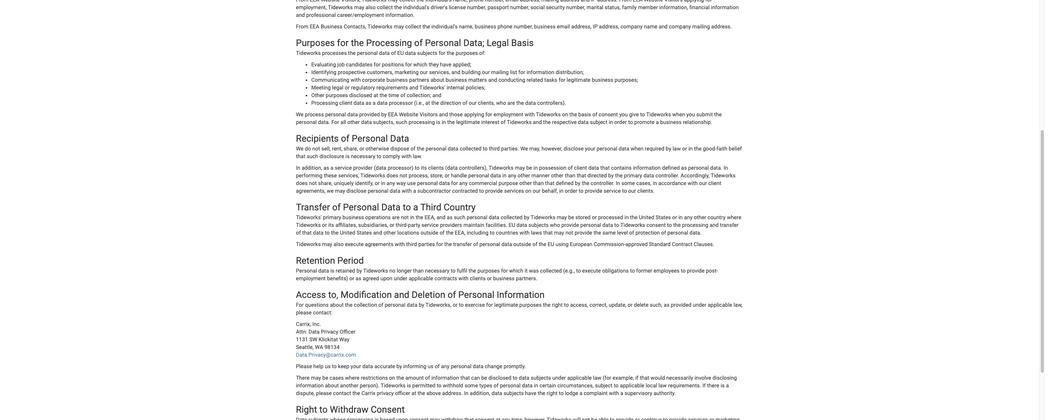 Task type: locate. For each thing, give the bounding box(es) containing it.
2 horizontal spatial law
[[673, 146, 681, 152]]

collected right "was"
[[540, 268, 562, 274]]

wa
[[315, 344, 323, 350]]

0 vertical spatial mailing
[[541, 0, 559, 3]]

subject inside there may be cases where restrictions on the amount of information that can be disclosed to data subjects under applicable law (for example, if that would necessarily involve disclosing information about another person).  tideworks is permitted to withhold some types of personal data in certain circumstances, subject to applicable local law requirements.  if there is a dispute, please contact the carrix privacy officer at the above address.  in addition, data subjects have the right to lodge a complaint with a supervisory authority.
[[595, 383, 612, 389]]

right left access,
[[552, 302, 563, 308]]

service
[[335, 165, 352, 171], [604, 188, 621, 194], [422, 222, 439, 228]]

0 vertical spatial collected
[[460, 146, 481, 152]]

0 vertical spatial primary
[[624, 173, 642, 179]]

order inside we process personal data provided by eea website visitors and those applying for employment with tideworks on the basis of consent you give to tideworks when you submit the personal data.  for all other data subjects, such processing is in the legitimate interest of tideworks and the respective data subject in order to promote a business relationship.
[[614, 119, 627, 125]]

transfer inside "transfer of personal data to a third country tideworks' primary business operations are not in the eea, and as such personal data collected by tideworks may be stored or processed in the united states or in any other country where tideworks or its affiliates, subsidiaries, or third-party service providers maintain facilities.  eu data subjects who provide personal data to tideworks consent to the processing and transfer of that data to the united states and other locations outside of the eea, including to countries with laws that may not provide the same level of protection of personal data."
[[720, 222, 739, 228]]

1 vertical spatial necessary
[[425, 268, 449, 274]]

data
[[390, 133, 409, 144], [381, 202, 400, 213], [308, 329, 320, 335]]

1 horizontal spatial where
[[727, 214, 741, 221]]

to left keep
[[332, 363, 337, 370]]

building
[[462, 69, 481, 75]]

some inside in addition, as a service provider (data processor) to its clients (data controllers), tideworks may be in possession of client data that contains information defined as personal data.  in performing these services, tideworks does not process, store, or handle personal data in any other manner other than that directed by the primary data controller.  accordingly, tideworks does not share, uniquely identify, or in any way use personal data for any commercial purpose other than that defined by the controller.  in some cases, in accordance with our client agreements, we may disclose personal data with a subcontractor contracted to provide services on our behalf, in order to provide service to our clients.
[[622, 180, 635, 186]]

individual's up information.
[[403, 4, 429, 10]]

to right (e.g.,
[[576, 268, 581, 274]]

than down manner
[[533, 180, 544, 186]]

disclosed down change at the left
[[488, 375, 511, 381]]

(for
[[603, 375, 611, 381]]

as inside evaluating job candidates for positions for which they have applied; identifying prospective customers, marketing our services, and building our mailing list for information distribution; communicating with corporate business partners about business matters and conducting related tasks for legitimate business purposes; meeting legal or regulatory requirements and tideworks' internal policies; other purposes disclosed at the time of collection; and processing client data as a data processor (i.e., at the direction of our clients, who are the data controllers).
[[366, 100, 371, 106]]

from eea website visitors, tideworks may collect the individual's name, phone number, email address, mailing address and ip address.  from eea website visitors applying for employment, tideworks may also collect the individual's driver's license number, passport number, social security number, marital status, family member information, financial information and professional career/employment information.
[[296, 0, 739, 18]]

information right financial in the top right of the page
[[711, 4, 739, 10]]

outside up parties
[[421, 230, 438, 236]]

disclose inside recipients of personal data we do not sell, rent, share, or otherwise dispose of the personal data collected to third parties.  we may, however, disclose your personal data when required by law or in the good-faith belief that such disclosure is necessary to comply with law.
[[564, 146, 584, 152]]

0 horizontal spatial order
[[565, 188, 577, 194]]

1 horizontal spatial which
[[509, 268, 523, 274]]

1 vertical spatial who
[[550, 222, 560, 228]]

1 vertical spatial employment
[[296, 276, 326, 282]]

some
[[622, 180, 635, 186], [465, 383, 478, 389]]

we inside we process personal data provided by eea website visitors and those applying for employment with tideworks on the basis of consent you give to tideworks when you submit the personal data.  for all other data subjects, such processing is in the legitimate interest of tideworks and the respective data subject in order to promote a business relationship.
[[296, 111, 303, 118]]

eea inside we process personal data provided by eea website visitors and those applying for employment with tideworks on the basis of consent you give to tideworks when you submit the personal data.  for all other data subjects, such processing is in the legitimate interest of tideworks and the respective data subject in order to promote a business relationship.
[[388, 111, 398, 118]]

about down to,
[[330, 302, 344, 308]]

0 horizontal spatial than
[[413, 268, 424, 274]]

1 vertical spatial address.
[[711, 24, 732, 30]]

use
[[407, 180, 416, 186]]

phone
[[469, 0, 484, 3], [497, 24, 512, 30]]

addition, inside in addition, as a service provider (data processor) to its clients (data controllers), tideworks may be in possession of client data that contains information defined as personal data.  in performing these services, tideworks does not process, store, or handle personal data in any other manner other than that directed by the primary data controller.  accordingly, tideworks does not share, uniquely identify, or in any way use personal data for any commercial purpose other than that defined by the controller.  in some cases, in accordance with our client agreements, we may disclose personal data with a subcontractor contracted to provide services on our behalf, in order to provide service to our clients.
[[302, 165, 322, 171]]

by right required
[[666, 146, 671, 152]]

address, inside 'from eea website visitors, tideworks may collect the individual's name, phone number, email address, mailing address and ip address.  from eea website visitors applying for employment, tideworks may also collect the individual's driver's license number, passport number, social security number, marital status, family member information, financial information and professional career/employment information.'
[[520, 0, 540, 3]]

can
[[471, 375, 480, 381]]

tideworks'
[[419, 85, 445, 91], [296, 214, 322, 221]]

1131
[[296, 337, 308, 343]]

also inside 'from eea website visitors, tideworks may collect the individual's name, phone number, email address, mailing address and ip address.  from eea website visitors applying for employment, tideworks may also collect the individual's driver's license number, passport number, social security number, marital status, family member information, financial information and professional career/employment information.'
[[366, 4, 376, 10]]

to left the clients. in the top of the page
[[622, 188, 627, 194]]

and
[[581, 0, 590, 3], [296, 12, 305, 18], [659, 24, 668, 30], [451, 69, 460, 75], [488, 77, 497, 83], [409, 85, 418, 91], [432, 92, 441, 98], [439, 111, 448, 118], [533, 119, 542, 125], [437, 214, 445, 221], [710, 222, 719, 228], [373, 230, 382, 236], [394, 290, 409, 300]]

eea, down third
[[425, 214, 435, 221]]

tideworks up retention
[[296, 241, 321, 247]]

0 horizontal spatial its
[[328, 222, 334, 228]]

controller.
[[655, 173, 679, 179], [591, 180, 614, 186]]

0 horizontal spatial execute
[[345, 241, 364, 247]]

client down accordingly,
[[708, 180, 721, 186]]

we left do
[[296, 146, 303, 152]]

1 horizontal spatial transfer
[[720, 222, 739, 228]]

of down providers
[[440, 230, 445, 236]]

than down possession
[[565, 173, 575, 179]]

also
[[366, 4, 376, 10], [334, 241, 344, 247]]

0 horizontal spatial your
[[351, 363, 361, 370]]

1 vertical spatial controller.
[[591, 180, 614, 186]]

contains
[[611, 165, 632, 171]]

processor
[[389, 100, 413, 106]]

1 horizontal spatial applying
[[684, 0, 704, 3]]

a
[[373, 100, 376, 106], [656, 119, 659, 125], [330, 165, 333, 171], [413, 188, 416, 194], [413, 202, 418, 213], [726, 383, 729, 389], [580, 390, 582, 397], [620, 390, 623, 397]]

us right informing
[[428, 363, 433, 370]]

order
[[614, 119, 627, 125], [565, 188, 577, 194]]

0 vertical spatial disclosed
[[349, 92, 372, 98]]

0 horizontal spatial email
[[505, 0, 519, 3]]

1 vertical spatial legitimate
[[456, 119, 480, 125]]

such inside "transfer of personal data to a third country tideworks' primary business operations are not in the eea, and as such personal data collected by tideworks may be stored or processed in the united states or in any other country where tideworks or its affiliates, subsidiaries, or third-party service providers maintain facilities.  eu data subjects who provide personal data to tideworks consent to the processing and transfer of that data to the united states and other locations outside of the eea, including to countries with laws that may not provide the same level of protection of personal data."
[[454, 214, 465, 221]]

personal up contains
[[597, 146, 617, 152]]

0 vertical spatial united
[[639, 214, 654, 221]]

have inside there may be cases where restrictions on the amount of information that can be disclosed to data subjects under applicable law (for example, if that would necessarily involve disclosing information about another person).  tideworks is permitted to withhold some types of personal data in certain circumstances, subject to applicable local law requirements.  if there is a dispute, please contact the carrix privacy officer at the above address.  in addition, data subjects have the right to lodge a complaint with a supervisory authority.
[[525, 390, 536, 397]]

on inside we process personal data provided by eea website visitors and those applying for employment with tideworks on the basis of consent you give to tideworks when you submit the personal data.  for all other data subjects, such processing is in the legitimate interest of tideworks and the respective data subject in order to promote a business relationship.
[[562, 111, 568, 118]]

execute right (e.g.,
[[582, 268, 601, 274]]

execute inside 'retention period personal data is retained by tideworks no longer than necessary to fulfil the purposes for which it was collected (e.g., to execute obligations to former employees to provide post- employment benefits) or as agreed upon under applicable contracts with clients or business partners.'
[[582, 268, 601, 274]]

(data down the comply
[[374, 165, 386, 171]]

0 vertical spatial service
[[335, 165, 352, 171]]

subject down basis on the right top of page
[[590, 119, 607, 125]]

have inside evaluating job candidates for positions for which they have applied; identifying prospective customers, marketing our services, and building our mailing list for information distribution; communicating with corporate business partners about business matters and conducting related tasks for legitimate business purposes; meeting legal or regulatory requirements and tideworks' internal policies; other purposes disclosed at the time of collection; and processing client data as a data processor (i.e., at the direction of our clients, who are the data controllers).
[[440, 62, 451, 68]]

provided inside we process personal data provided by eea website visitors and those applying for employment with tideworks on the basis of consent you give to tideworks when you submit the personal data.  for all other data subjects, such processing is in the legitimate interest of tideworks and the respective data subject in order to promote a business relationship.
[[359, 111, 380, 118]]

0 horizontal spatial legitimate
[[456, 119, 480, 125]]

1 vertical spatial defined
[[556, 180, 574, 186]]

tideworks up identify,
[[360, 173, 385, 179]]

1 horizontal spatial primary
[[624, 173, 642, 179]]

1 horizontal spatial execute
[[582, 268, 601, 274]]

such inside recipients of personal data we do not sell, rent, share, or otherwise dispose of the personal data collected to third parties.  we may, however, disclose your personal data when required by law or in the good-faith belief that such disclosure is necessary to comply with law.
[[307, 153, 318, 159]]

from eea business contacts, tideworks may collect the individual's name, business phone number, business email address, ip address, company name and company mailing address.
[[296, 24, 732, 30]]

family
[[622, 4, 637, 10]]

98134
[[324, 344, 340, 350]]

when left required
[[631, 146, 643, 152]]

information.
[[385, 12, 415, 18]]

provide inside 'retention period personal data is retained by tideworks no longer than necessary to fulfil the purposes for which it was collected (e.g., to execute obligations to former employees to provide post- employment benefits) or as agreed upon under applicable contracts with clients or business partners.'
[[687, 268, 705, 274]]

cases
[[330, 375, 344, 381]]

for down distribution;
[[559, 77, 565, 83]]

personal inside 'retention period personal data is retained by tideworks no longer than necessary to fulfil the purposes for which it was collected (e.g., to execute obligations to former employees to provide post- employment benefits) or as agreed upon under applicable contracts with clients or business partners.'
[[296, 268, 317, 274]]

please
[[296, 310, 312, 316], [316, 390, 332, 397]]

about
[[431, 77, 444, 83], [330, 302, 344, 308], [325, 383, 339, 389]]

to right employees
[[681, 268, 686, 274]]

in inside recipients of personal data we do not sell, rent, share, or otherwise dispose of the personal data collected to third parties.  we may, however, disclose your personal data when required by law or in the good-faith belief that such disclosure is necessary to comply with law.
[[688, 146, 693, 152]]

respective
[[552, 119, 577, 125]]

security
[[546, 4, 565, 10]]

0 horizontal spatial disclose
[[346, 188, 366, 194]]

individual's
[[425, 0, 452, 3], [403, 4, 429, 10], [431, 24, 458, 30]]

1 horizontal spatial under
[[552, 375, 566, 381]]

1 vertical spatial does
[[296, 180, 308, 186]]

are inside evaluating job candidates for positions for which they have applied; identifying prospective customers, marketing our services, and building our mailing list for information distribution; communicating with corporate business partners about business matters and conducting related tasks for legitimate business purposes; meeting legal or regulatory requirements and tideworks' internal policies; other purposes disclosed at the time of collection; and processing client data as a data processor (i.e., at the direction of our clients, who are the data controllers).
[[507, 100, 515, 106]]

marital
[[587, 4, 603, 10]]

service inside "transfer of personal data to a third country tideworks' primary business operations are not in the eea, and as such personal data collected by tideworks may be stored or processed in the united states or in any other country where tideworks or its affiliates, subsidiaries, or third-party service providers maintain facilities.  eu data subjects who provide personal data to tideworks consent to the processing and transfer of that data to the united states and other locations outside of the eea, including to countries with laws that may not provide the same level of protection of personal data."
[[422, 222, 439, 228]]

and down controllers).
[[533, 119, 542, 125]]

or
[[345, 85, 350, 91], [359, 146, 364, 152], [682, 146, 687, 152], [445, 173, 450, 179], [375, 180, 380, 186], [592, 214, 597, 221], [672, 214, 677, 221], [322, 222, 327, 228], [389, 222, 394, 228], [349, 276, 354, 282], [487, 276, 492, 282], [453, 302, 458, 308], [628, 302, 633, 308]]

united
[[639, 214, 654, 221], [340, 230, 355, 236]]

may inside there may be cases where restrictions on the amount of information that can be disclosed to data subjects under applicable law (for example, if that would necessarily involve disclosing information about another person).  tideworks is permitted to withhold some types of personal data in certain circumstances, subject to applicable local law requirements.  if there is a dispute, please contact the carrix privacy officer at the above address.  in addition, data subjects have the right to lodge a complaint with a supervisory authority.
[[311, 375, 321, 381]]

data inside access to, modification and deletion of personal information for questions about the collection of personal data by tideworks, or to exercise for legitimate purposes the right to access, correct, update, or delete such, as provided under applicable law, please contact:
[[407, 302, 417, 308]]

clients up "exercise"
[[470, 276, 486, 282]]

its inside in addition, as a service provider (data processor) to its clients (data controllers), tideworks may be in possession of client data that contains information defined as personal data.  in performing these services, tideworks does not process, store, or handle personal data in any other manner other than that directed by the primary data controller.  accordingly, tideworks does not share, uniquely identify, or in any way use personal data for any commercial purpose other than that defined by the controller.  in some cases, in accordance with our client agreements, we may disclose personal data with a subcontractor contracted to provide services on our behalf, in order to provide service to our clients.
[[421, 165, 427, 171]]

0 horizontal spatial are
[[392, 214, 400, 221]]

when up relationship.
[[672, 111, 685, 118]]

tideworks up level
[[620, 222, 645, 228]]

0 vertical spatial email
[[505, 0, 519, 3]]

2 us from the left
[[428, 363, 433, 370]]

purposes inside purposes for the processing of personal data; legal basis tideworks processes the personal data of eu data subjects for the purposes of:
[[456, 50, 478, 56]]

restrictions
[[361, 375, 388, 381]]

required
[[645, 146, 664, 152]]

uniquely
[[334, 180, 354, 186]]

1 vertical spatial right
[[547, 390, 557, 397]]

1 vertical spatial processing
[[682, 222, 708, 228]]

law
[[673, 146, 681, 152], [593, 375, 601, 381], [658, 383, 667, 389]]

2 vertical spatial data.
[[689, 230, 702, 236]]

personal inside purposes for the processing of personal data; legal basis tideworks processes the personal data of eu data subjects for the purposes of:
[[357, 50, 378, 56]]

1 horizontal spatial who
[[550, 222, 560, 228]]

from up employment,
[[296, 0, 308, 3]]

2 horizontal spatial on
[[562, 111, 568, 118]]

1 you from the left
[[619, 111, 628, 118]]

information
[[711, 4, 739, 10], [527, 69, 554, 75], [633, 165, 661, 171], [431, 375, 459, 381], [296, 383, 324, 389]]

0 vertical spatial tideworks'
[[419, 85, 445, 91]]

personal down retention
[[296, 268, 317, 274]]

0 horizontal spatial tideworks'
[[296, 214, 322, 221]]

website inside we process personal data provided by eea website visitors and those applying for employment with tideworks on the basis of consent you give to tideworks when you submit the personal data.  for all other data subjects, such processing is in the legitimate interest of tideworks and the respective data subject in order to promote a business relationship.
[[399, 111, 418, 118]]

consent
[[371, 405, 405, 415]]

0 horizontal spatial some
[[465, 383, 478, 389]]

1 vertical spatial are
[[392, 214, 400, 221]]

questions
[[305, 302, 329, 308]]

store,
[[430, 173, 443, 179]]

subjects up laws
[[528, 222, 549, 228]]

necessary
[[351, 153, 375, 159], [425, 268, 449, 274]]

0 vertical spatial client
[[339, 100, 352, 106]]

applicable inside 'retention period personal data is retained by tideworks no longer than necessary to fulfil the purposes for which it was collected (e.g., to execute obligations to former employees to provide post- employment benefits) or as agreed upon under applicable contracts with clients or business partners.'
[[409, 276, 433, 282]]

0 vertical spatial transfer
[[720, 222, 739, 228]]

or right tideworks,
[[453, 302, 458, 308]]

processing inside we process personal data provided by eea website visitors and those applying for employment with tideworks on the basis of consent you give to tideworks when you submit the personal data.  for all other data subjects, such processing is in the legitimate interest of tideworks and the respective data subject in order to promote a business relationship.
[[409, 119, 435, 125]]

data. inside "transfer of personal data to a third country tideworks' primary business operations are not in the eea, and as such personal data collected by tideworks may be stored or processed in the united states or in any other country where tideworks or its affiliates, subsidiaries, or third-party service providers maintain facilities.  eu data subjects who provide personal data to tideworks consent to the processing and transfer of that data to the united states and other locations outside of the eea, including to countries with laws that may not provide the same level of protection of personal data."
[[689, 230, 702, 236]]

0 vertical spatial which
[[413, 62, 427, 68]]

member
[[638, 4, 658, 10]]

for
[[331, 119, 339, 125], [296, 302, 304, 308]]

1 horizontal spatial than
[[533, 180, 544, 186]]

its left affiliates,
[[328, 222, 334, 228]]

business up affiliates,
[[343, 214, 364, 221]]

information inside in addition, as a service provider (data processor) to its clients (data controllers), tideworks may be in possession of client data that contains information defined as personal data.  in performing these services, tideworks does not process, store, or handle personal data in any other manner other than that directed by the primary data controller.  accordingly, tideworks does not share, uniquely identify, or in any way use personal data for any commercial purpose other than that defined by the controller.  in some cases, in accordance with our client agreements, we may disclose personal data with a subcontractor contracted to provide services on our behalf, in order to provide service to our clients.
[[633, 165, 661, 171]]

website
[[321, 0, 340, 3], [644, 0, 663, 3], [399, 111, 418, 118]]

processing up positions on the left top of page
[[366, 38, 412, 48]]

tideworks down controllers).
[[536, 111, 561, 118]]

1 horizontal spatial please
[[316, 390, 332, 397]]

0 vertical spatial when
[[672, 111, 685, 118]]

agreements,
[[296, 188, 325, 194]]

by inside we process personal data provided by eea website visitors and those applying for employment with tideworks on the basis of consent you give to tideworks when you submit the personal data.  for all other data subjects, such processing is in the legitimate interest of tideworks and the respective data subject in order to promote a business relationship.
[[381, 111, 387, 118]]

as up providers
[[447, 214, 452, 221]]

data. inside we process personal data provided by eea website visitors and those applying for employment with tideworks on the basis of consent you give to tideworks when you submit the personal data.  for all other data subjects, such processing is in the legitimate interest of tideworks and the respective data subject in order to promote a business relationship.
[[318, 119, 330, 125]]

requirements
[[376, 85, 408, 91]]

client
[[339, 100, 352, 106], [574, 165, 587, 171], [708, 180, 721, 186]]

transfer down country
[[720, 222, 739, 228]]

with inside recipients of personal data we do not sell, rent, share, or otherwise dispose of the personal data collected to third parties.  we may, however, disclose your personal data when required by law or in the good-faith belief that such disclosure is necessary to comply with law.
[[401, 153, 412, 159]]

collected
[[460, 146, 481, 152], [501, 214, 522, 221], [540, 268, 562, 274]]

0 vertical spatial defined
[[662, 165, 680, 171]]

eu inside "transfer of personal data to a third country tideworks' primary business operations are not in the eea, and as such personal data collected by tideworks may be stored or processed in the united states or in any other country where tideworks or its affiliates, subsidiaries, or third-party service providers maintain facilities.  eu data subjects who provide personal data to tideworks consent to the processing and transfer of that data to the united states and other locations outside of the eea, including to countries with laws that may not provide the same level of protection of personal data."
[[509, 222, 515, 228]]

with inside there may be cases where restrictions on the amount of information that can be disclosed to data subjects under applicable law (for example, if that would necessarily involve disclosing information about another person).  tideworks is permitted to withhold some types of personal data in certain circumstances, subject to applicable local law requirements.  if there is a dispute, please contact the carrix privacy officer at the above address.  in addition, data subjects have the right to lodge a complaint with a supervisory authority.
[[609, 390, 619, 397]]

0 vertical spatial clients
[[428, 165, 444, 171]]

ip up marital
[[591, 0, 596, 3]]

data inside carrix, inc. attn: data privacy officer 1131 sw klickitat way seattle, wa 98134 data.privacy@carrix.com
[[308, 329, 320, 335]]

applying down clients,
[[464, 111, 484, 118]]

0 horizontal spatial on
[[389, 375, 395, 381]]

contracts
[[435, 276, 457, 282]]

by inside "transfer of personal data to a third country tideworks' primary business operations are not in the eea, and as such personal data collected by tideworks may be stored or processed in the united states or in any other country where tideworks or its affiliates, subsidiaries, or third-party service providers maintain facilities.  eu data subjects who provide personal data to tideworks consent to the processing and transfer of that data to the united states and other locations outside of the eea, including to countries with laws that may not provide the same level of protection of personal data."
[[524, 214, 529, 221]]

from for from eea website visitors, tideworks may collect the individual's name, phone number, email address, mailing address and ip address.  from eea website visitors applying for employment, tideworks may also collect the individual's driver's license number, passport number, social security number, marital status, family member information, financial information and professional career/employment information.
[[296, 0, 308, 3]]

1 horizontal spatial provided
[[671, 302, 691, 308]]

1 vertical spatial phone
[[497, 24, 512, 30]]

collected inside 'retention period personal data is retained by tideworks no longer than necessary to fulfil the purposes for which it was collected (e.g., to execute obligations to former employees to provide post- employment benefits) or as agreed upon under applicable contracts with clients or business partners.'
[[540, 268, 562, 274]]

permitted
[[412, 383, 435, 389]]

third
[[489, 146, 500, 152], [406, 241, 417, 247]]

we
[[327, 188, 334, 194]]

services, inside in addition, as a service provider (data processor) to its clients (data controllers), tideworks may be in possession of client data that contains information defined as personal data.  in performing these services, tideworks does not process, store, or handle personal data in any other manner other than that directed by the primary data controller.  accordingly, tideworks does not share, uniquely identify, or in any way use personal data for any commercial purpose other than that defined by the controller.  in some cases, in accordance with our client agreements, we may disclose personal data with a subcontractor contracted to provide services on our behalf, in order to provide service to our clients.
[[338, 173, 359, 179]]

services, up uniquely
[[338, 173, 359, 179]]

purposes
[[456, 50, 478, 56], [326, 92, 348, 98], [477, 268, 500, 274], [519, 302, 542, 308]]

that down do
[[296, 153, 305, 159]]

no
[[389, 268, 395, 274]]

0 vertical spatial address.
[[597, 0, 618, 3]]

2 vertical spatial at
[[412, 390, 416, 397]]

1 horizontal spatial address,
[[571, 24, 591, 30]]

basis
[[578, 111, 591, 118]]

1 vertical spatial such
[[307, 153, 318, 159]]

obligations
[[602, 268, 629, 274]]

individual's for business
[[431, 24, 458, 30]]

tideworks inside 'retention period personal data is retained by tideworks no longer than necessary to fulfil the purposes for which it was collected (e.g., to execute obligations to former employees to provide post- employment benefits) or as agreed upon under applicable contracts with clients or business partners.'
[[363, 268, 388, 274]]

united up protection
[[639, 214, 654, 221]]

individual's for phone
[[425, 0, 452, 3]]

in left way
[[381, 180, 385, 186]]

for inside 'from eea website visitors, tideworks may collect the individual's name, phone number, email address, mailing address and ip address.  from eea website visitors applying for employment, tideworks may also collect the individual's driver's license number, passport number, social security number, marital status, family member information, financial information and professional career/employment information.'
[[705, 0, 712, 3]]

states up protection
[[656, 214, 671, 221]]

protection
[[635, 230, 660, 236]]

legitimate down the information in the bottom of the page
[[494, 302, 518, 308]]

inc.
[[312, 321, 321, 327]]

financial
[[689, 4, 710, 10]]

or inside evaluating job candidates for positions for which they have applied; identifying prospective customers, marketing our services, and building our mailing list for information distribution; communicating with corporate business partners about business matters and conducting related tasks for legitimate business purposes; meeting legal or regulatory requirements and tideworks' internal policies; other purposes disclosed at the time of collection; and processing client data as a data processor (i.e., at the direction of our clients, who are the data controllers).
[[345, 85, 350, 91]]

services, inside evaluating job candidates for positions for which they have applied; identifying prospective customers, marketing our services, and building our mailing list for information distribution; communicating with corporate business partners about business matters and conducting related tasks for legitimate business purposes; meeting legal or regulatory requirements and tideworks' internal policies; other purposes disclosed at the time of collection; and processing client data as a data processor (i.e., at the direction of our clients, who are the data controllers).
[[429, 69, 450, 75]]

disclose
[[564, 146, 584, 152], [346, 188, 366, 194]]

0 horizontal spatial does
[[296, 180, 308, 186]]

0 vertical spatial subject
[[590, 119, 607, 125]]

in inside there may be cases where restrictions on the amount of information that can be disclosed to data subjects under applicable law (for example, if that would necessarily involve disclosing information about another person).  tideworks is permitted to withhold some types of personal data in certain circumstances, subject to applicable local law requirements.  if there is a dispute, please contact the carrix privacy officer at the above address.  in addition, data subjects have the right to lodge a complaint with a supervisory authority.
[[534, 383, 538, 389]]

collected up countries
[[501, 214, 522, 221]]

1 vertical spatial addition,
[[470, 390, 490, 397]]

2 vertical spatial service
[[422, 222, 439, 228]]

individual's down driver's
[[431, 24, 458, 30]]

with down the 'fulfil'
[[458, 276, 468, 282]]

1 vertical spatial eu
[[509, 222, 515, 228]]

1 horizontal spatial disclose
[[564, 146, 584, 152]]

tideworks up recipients of personal data we do not sell, rent, share, or otherwise dispose of the personal data collected to third parties.  we may, however, disclose your personal data when required by law or in the good-faith belief that such disclosure is necessary to comply with law.
[[507, 119, 532, 125]]

personal inside access to, modification and deletion of personal information for questions about the collection of personal data by tideworks, or to exercise for legitimate purposes the right to access, correct, update, or delete such, as provided under applicable law, please contact:
[[458, 290, 494, 300]]

on right services
[[525, 188, 531, 194]]

officer
[[395, 390, 410, 397]]

under inside 'retention period personal data is retained by tideworks no longer than necessary to fulfil the purposes for which it was collected (e.g., to execute obligations to former employees to provide post- employment benefits) or as agreed upon under applicable contracts with clients or business partners.'
[[394, 276, 407, 282]]

share, up we
[[318, 180, 332, 186]]

your right keep
[[351, 363, 361, 370]]

conducting
[[498, 77, 525, 83]]

some down can
[[465, 383, 478, 389]]

evaluating job candidates for positions for which they have applied; identifying prospective customers, marketing our services, and building our mailing list for information distribution; communicating with corporate business partners about business matters and conducting related tasks for legitimate business purposes; meeting legal or regulatory requirements and tideworks' internal policies; other purposes disclosed at the time of collection; and processing client data as a data processor (i.e., at the direction of our clients, who are the data controllers).
[[311, 62, 638, 106]]

provided inside access to, modification and deletion of personal information for questions about the collection of personal data by tideworks, or to exercise for legitimate purposes the right to access, correct, update, or delete such, as provided under applicable law, please contact:
[[671, 302, 691, 308]]

to down the otherwise on the top of the page
[[377, 153, 381, 159]]

clients
[[428, 165, 444, 171], [470, 276, 486, 282]]

regulatory
[[351, 85, 375, 91]]

1 vertical spatial outside
[[513, 241, 531, 247]]

from up family
[[619, 0, 632, 3]]

data for third
[[381, 202, 400, 213]]

processing
[[366, 38, 412, 48], [311, 100, 338, 106]]

by
[[381, 111, 387, 118], [666, 146, 671, 152], [608, 173, 614, 179], [575, 180, 580, 186], [524, 214, 529, 221], [356, 268, 362, 274], [419, 302, 424, 308], [396, 363, 402, 370]]

0 horizontal spatial such
[[307, 153, 318, 159]]

than inside 'retention period personal data is retained by tideworks no longer than necessary to fulfil the purposes for which it was collected (e.g., to execute obligations to former employees to provide post- employment benefits) or as agreed upon under applicable contracts with clients or business partners.'
[[413, 268, 424, 274]]

for inside access to, modification and deletion of personal information for questions about the collection of personal data by tideworks, or to exercise for legitimate purposes the right to access, correct, update, or delete such, as provided under applicable law, please contact:
[[296, 302, 304, 308]]

purpose
[[499, 180, 518, 186]]

0 vertical spatial some
[[622, 180, 635, 186]]

0 vertical spatial are
[[507, 100, 515, 106]]

its inside "transfer of personal data to a third country tideworks' primary business operations are not in the eea, and as such personal data collected by tideworks may be stored or processed in the united states or in any other country where tideworks or its affiliates, subsidiaries, or third-party service providers maintain facilities.  eu data subjects who provide personal data to tideworks consent to the processing and transfer of that data to the united states and other locations outside of the eea, including to countries with laws that may not provide the same level of protection of personal data."
[[328, 222, 334, 228]]

primary up affiliates,
[[323, 214, 341, 221]]

0 horizontal spatial which
[[413, 62, 427, 68]]

which inside 'retention period personal data is retained by tideworks no longer than necessary to fulfil the purposes for which it was collected (e.g., to execute obligations to former employees to provide post- employment benefits) or as agreed upon under applicable contracts with clients or business partners.'
[[509, 268, 523, 274]]

collected up controllers),
[[460, 146, 481, 152]]

0 horizontal spatial processing
[[311, 100, 338, 106]]

2 horizontal spatial such
[[454, 214, 465, 221]]

personal for transfer
[[343, 202, 379, 213]]

data
[[379, 50, 390, 56], [405, 50, 416, 56], [354, 100, 364, 106], [377, 100, 388, 106], [525, 100, 536, 106], [347, 111, 358, 118], [361, 119, 372, 125], [578, 119, 589, 125], [448, 146, 458, 152], [619, 146, 629, 152], [588, 165, 599, 171], [490, 173, 501, 179], [643, 173, 654, 179], [439, 180, 450, 186], [390, 188, 400, 194], [489, 214, 499, 221], [516, 222, 527, 228], [602, 222, 613, 228], [313, 230, 324, 236], [501, 241, 512, 247], [318, 268, 329, 274], [407, 302, 417, 308], [362, 363, 373, 370], [473, 363, 483, 370], [519, 375, 529, 381], [522, 383, 533, 389], [492, 390, 502, 397]]

0 horizontal spatial when
[[631, 146, 643, 152]]

purposes inside 'retention period personal data is retained by tideworks no longer than necessary to fulfil the purposes for which it was collected (e.g., to execute obligations to former employees to provide post- employment benefits) or as agreed upon under applicable contracts with clients or business partners.'
[[477, 268, 500, 274]]

employment
[[494, 111, 523, 118], [296, 276, 326, 282]]

0 vertical spatial outside
[[421, 230, 438, 236]]

on inside in addition, as a service provider (data processor) to its clients (data controllers), tideworks may be in possession of client data that contains information defined as personal data.  in performing these services, tideworks does not process, store, or handle personal data in any other manner other than that directed by the primary data controller.  accordingly, tideworks does not share, uniquely identify, or in any way use personal data for any commercial purpose other than that defined by the controller.  in some cases, in accordance with our client agreements, we may disclose personal data with a subcontractor contracted to provide services on our behalf, in order to provide service to our clients.
[[525, 188, 531, 194]]

1 vertical spatial data.
[[710, 165, 722, 171]]

2 horizontal spatial client
[[708, 180, 721, 186]]

consent inside "transfer of personal data to a third country tideworks' primary business operations are not in the eea, and as such personal data collected by tideworks may be stored or processed in the united states or in any other country where tideworks or its affiliates, subsidiaries, or third-party service providers maintain facilities.  eu data subjects who provide personal data to tideworks consent to the processing and transfer of that data to the united states and other locations outside of the eea, including to countries with laws that may not provide the same level of protection of personal data."
[[646, 222, 666, 228]]

0 horizontal spatial collected
[[460, 146, 481, 152]]

contracted
[[452, 188, 478, 194]]

subject
[[590, 119, 607, 125], [595, 383, 612, 389]]

personal inside recipients of personal data we do not sell, rent, share, or otherwise dispose of the personal data collected to third parties.  we may, however, disclose your personal data when required by law or in the good-faith belief that such disclosure is necessary to comply with law.
[[352, 133, 388, 144]]

1 vertical spatial its
[[328, 222, 334, 228]]

of up positions on the left top of page
[[391, 50, 396, 56]]

law inside recipients of personal data we do not sell, rent, share, or otherwise dispose of the personal data collected to third parties.  we may, however, disclose your personal data when required by law or in the good-faith belief that such disclosure is necessary to comply with law.
[[673, 146, 681, 152]]

provided up subjects,
[[359, 111, 380, 118]]

exercise
[[465, 302, 485, 308]]

information up dispute,
[[296, 383, 324, 389]]

for down the handle
[[451, 180, 458, 186]]

not up the agreements,
[[309, 180, 317, 186]]

personal inside "transfer of personal data to a third country tideworks' primary business operations are not in the eea, and as such personal data collected by tideworks may be stored or processed in the united states or in any other country where tideworks or its affiliates, subsidiaries, or third-party service providers maintain facilities.  eu data subjects who provide personal data to tideworks consent to the processing and transfer of that data to the united states and other locations outside of the eea, including to countries with laws that may not provide the same level of protection of personal data."
[[343, 202, 379, 213]]

change
[[485, 363, 502, 370]]

1 vertical spatial when
[[631, 146, 643, 152]]

0 horizontal spatial controller.
[[591, 180, 614, 186]]

1 horizontal spatial eu
[[509, 222, 515, 228]]

order left promote
[[614, 119, 627, 125]]

in left promote
[[609, 119, 613, 125]]

subsidiaries,
[[358, 222, 388, 228]]

you up relationship.
[[686, 111, 695, 118]]

legitimate down those
[[456, 119, 480, 125]]

1 horizontal spatial us
[[428, 363, 433, 370]]

controller. down directed
[[591, 180, 614, 186]]

0 vertical spatial your
[[585, 146, 595, 152]]

third inside recipients of personal data we do not sell, rent, share, or otherwise dispose of the personal data collected to third parties.  we may, however, disclose your personal data when required by law or in the good-faith belief that such disclosure is necessary to comply with law.
[[489, 146, 500, 152]]

1 horizontal spatial some
[[622, 180, 635, 186]]

1 vertical spatial transfer
[[453, 241, 472, 247]]

mailing inside 'from eea website visitors, tideworks may collect the individual's name, phone number, email address, mailing address and ip address.  from eea website visitors applying for employment, tideworks may also collect the individual's driver's license number, passport number, social security number, marital status, family member information, financial information and professional career/employment information.'
[[541, 0, 559, 3]]

us right help
[[325, 363, 331, 370]]

for up "marketing"
[[405, 62, 412, 68]]

our
[[420, 69, 428, 75], [482, 69, 490, 75], [469, 100, 477, 106], [699, 180, 707, 186], [533, 188, 541, 194], [628, 188, 636, 194]]

legitimate inside evaluating job candidates for positions for which they have applied; identifying prospective customers, marketing our services, and building our mailing list for information distribution; communicating with corporate business partners about business matters and conducting related tasks for legitimate business purposes; meeting legal or regulatory requirements and tideworks' internal policies; other purposes disclosed at the time of collection; and processing client data as a data processor (i.e., at the direction of our clients, who are the data controllers).
[[567, 77, 590, 83]]

0 vertical spatial visitors
[[664, 0, 683, 3]]

career/employment
[[337, 12, 384, 18]]

such inside we process personal data provided by eea website visitors and those applying for employment with tideworks on the basis of consent you give to tideworks when you submit the personal data.  for all other data subjects, such processing is in the legitimate interest of tideworks and the respective data subject in order to promote a business relationship.
[[396, 119, 407, 125]]

law.
[[413, 153, 422, 159]]

website down the processor
[[399, 111, 418, 118]]

which inside evaluating job candidates for positions for which they have applied; identifying prospective customers, marketing our services, and building our mailing list for information distribution; communicating with corporate business partners about business matters and conducting related tasks for legitimate business purposes; meeting legal or regulatory requirements and tideworks' internal policies; other purposes disclosed at the time of collection; and processing client data as a data processor (i.e., at the direction of our clients, who are the data controllers).
[[413, 62, 427, 68]]

commercial
[[469, 180, 497, 186]]

0 vertical spatial also
[[366, 4, 376, 10]]

in left certain
[[534, 383, 538, 389]]

name, inside 'from eea website visitors, tideworks may collect the individual's name, phone number, email address, mailing address and ip address.  from eea website visitors applying for employment, tideworks may also collect the individual's driver's license number, passport number, social security number, marital status, family member information, financial information and professional career/employment information.'
[[453, 0, 468, 3]]

0 horizontal spatial service
[[335, 165, 352, 171]]

as
[[366, 100, 371, 106], [323, 165, 329, 171], [681, 165, 687, 171], [447, 214, 452, 221], [356, 276, 361, 282], [664, 302, 669, 308]]

and inside access to, modification and deletion of personal information for questions about the collection of personal data by tideworks, or to exercise for legitimate purposes the right to access, correct, update, or delete such, as provided under applicable law, please contact:
[[394, 290, 409, 300]]

states
[[656, 214, 671, 221], [357, 230, 372, 236]]

on
[[562, 111, 568, 118], [525, 188, 531, 194], [389, 375, 395, 381]]

1 horizontal spatial company
[[669, 24, 691, 30]]

have down promptly.
[[525, 390, 536, 397]]

also up 'career/employment'
[[366, 4, 376, 10]]

primary up cases,
[[624, 173, 642, 179]]

1 vertical spatial subject
[[595, 383, 612, 389]]

personal for recipients
[[352, 133, 388, 144]]

legal
[[332, 85, 343, 91]]

in
[[296, 165, 300, 171], [724, 165, 728, 171], [616, 180, 620, 186], [464, 390, 468, 397]]

collect for contacts,
[[405, 24, 421, 30]]

personal down process
[[296, 119, 317, 125]]

1 vertical spatial for
[[296, 302, 304, 308]]

0 horizontal spatial clients
[[428, 165, 444, 171]]

1 horizontal spatial mailing
[[541, 0, 559, 3]]

by down period
[[356, 268, 362, 274]]

2 horizontal spatial eu
[[548, 241, 554, 247]]

seattle,
[[296, 344, 314, 350]]

your up directed
[[585, 146, 595, 152]]

purposes down legal
[[326, 92, 348, 98]]

address. inside 'from eea website visitors, tideworks may collect the individual's name, phone number, email address, mailing address and ip address.  from eea website visitors applying for employment, tideworks may also collect the individual's driver's license number, passport number, social security number, marital status, family member information, financial information and professional career/employment information.'
[[597, 0, 618, 3]]

related
[[527, 77, 543, 83]]

1 horizontal spatial email
[[557, 24, 570, 30]]

0 vertical spatial please
[[296, 310, 312, 316]]

services, down they
[[429, 69, 450, 75]]

as inside access to, modification and deletion of personal information for questions about the collection of personal data by tideworks, or to exercise for legitimate purposes the right to access, correct, update, or delete such, as provided under applicable law, please contact:
[[664, 302, 669, 308]]

addition, inside there may be cases where restrictions on the amount of information that can be disclosed to data subjects under applicable law (for example, if that would necessarily involve disclosing information about another person).  tideworks is permitted to withhold some types of personal data in certain circumstances, subject to applicable local law requirements.  if there is a dispute, please contact the carrix privacy officer at the above address.  in addition, data subjects have the right to lodge a complaint with a supervisory authority.
[[470, 390, 490, 397]]

purposes inside access to, modification and deletion of personal information for questions about the collection of personal data by tideworks, or to exercise for legitimate purposes the right to access, correct, update, or delete such, as provided under applicable law, please contact:
[[519, 302, 542, 308]]

or left third-
[[389, 222, 394, 228]]

subjects,
[[373, 119, 394, 125]]



Task type: describe. For each thing, give the bounding box(es) containing it.
for up the processes
[[337, 38, 349, 48]]

marketing
[[395, 69, 419, 75]]

there
[[707, 383, 719, 389]]

relationship.
[[683, 119, 712, 125]]

2 vertical spatial client
[[708, 180, 721, 186]]

visitors,
[[341, 0, 360, 3]]

primary inside in addition, as a service provider (data processor) to its clients (data controllers), tideworks may be in possession of client data that contains information defined as personal data.  in performing these services, tideworks does not process, store, or handle personal data in any other manner other than that directed by the primary data controller.  accordingly, tideworks does not share, uniquely identify, or in any way use personal data for any commercial purpose other than that defined by the controller.  in some cases, in accordance with our client agreements, we may disclose personal data with a subcontractor contracted to provide services on our behalf, in order to provide service to our clients.
[[624, 173, 642, 179]]

to down "transfer"
[[325, 230, 330, 236]]

with down locations
[[395, 241, 405, 247]]

to up process,
[[415, 165, 420, 171]]

there may be cases where restrictions on the amount of information that can be disclosed to data subjects under applicable law (for example, if that would necessarily involve disclosing information about another person).  tideworks is permitted to withhold some types of personal data in certain circumstances, subject to applicable local law requirements.  if there is a dispute, please contact the carrix privacy officer at the above address.  in addition, data subjects have the right to lodge a complaint with a supervisory authority.
[[296, 375, 737, 397]]

in inside there may be cases where restrictions on the amount of information that can be disclosed to data subjects under applicable law (for example, if that would necessarily involve disclosing information about another person).  tideworks is permitted to withhold some types of personal data in certain circumstances, subject to applicable local law requirements.  if there is a dispute, please contact the carrix privacy officer at the above address.  in addition, data subjects have the right to lodge a complaint with a supervisory authority.
[[464, 390, 468, 397]]

necessary inside 'retention period personal data is retained by tideworks no longer than necessary to fulfil the purposes for which it was collected (e.g., to execute obligations to former employees to provide post- employment benefits) or as agreed upon under applicable contracts with clients or business partners.'
[[425, 268, 449, 274]]

purposes inside evaluating job candidates for positions for which they have applied; identifying prospective customers, marketing our services, and building our mailing list for information distribution; communicating with corporate business partners about business matters and conducting related tasks for legitimate business purposes; meeting legal or regulatory requirements and tideworks' internal policies; other purposes disclosed at the time of collection; and processing client data as a data processor (i.e., at the direction of our clients, who are the data controllers).
[[326, 92, 348, 98]]

officer
[[340, 329, 355, 335]]

by right accurate
[[396, 363, 402, 370]]

in up manner
[[533, 165, 538, 171]]

tideworks inside purposes for the processing of personal data; legal basis tideworks processes the personal data of eu data subjects for the purposes of:
[[296, 50, 321, 56]]

where inside there may be cases where restrictions on the amount of information that can be disclosed to data subjects under applicable law (for example, if that would necessarily involve disclosing information about another person).  tideworks is permitted to withhold some types of personal data in certain circumstances, subject to applicable local law requirements.  if there is a dispute, please contact the carrix privacy officer at the above address.  in addition, data subjects have the right to lodge a complaint with a supervisory authority.
[[345, 375, 359, 381]]

and up the direction at the top
[[432, 92, 441, 98]]

employment,
[[296, 4, 327, 10]]

1 horizontal spatial does
[[387, 173, 398, 179]]

help
[[313, 363, 323, 370]]

2 horizontal spatial at
[[425, 100, 430, 106]]

phone inside 'from eea website visitors, tideworks may collect the individual's name, phone number, email address, mailing address and ip address.  from eea website visitors applying for employment, tideworks may also collect the individual's driver's license number, passport number, social security number, marital status, family member information, financial information and professional career/employment information.'
[[469, 0, 484, 3]]

and down employment,
[[296, 12, 305, 18]]

business down social at the top right of the page
[[534, 24, 555, 30]]

is inside 'retention period personal data is retained by tideworks no longer than necessary to fulfil the purposes for which it was collected (e.g., to execute obligations to former employees to provide post- employment benefits) or as agreed upon under applicable contracts with clients or business partners.'
[[330, 268, 334, 274]]

maintain
[[463, 222, 484, 228]]

there
[[296, 375, 310, 381]]

driver's
[[431, 4, 448, 10]]

clients.
[[637, 188, 655, 194]]

of right informing
[[435, 363, 440, 370]]

to up controllers),
[[483, 146, 488, 152]]

using
[[556, 241, 569, 247]]

who inside "transfer of personal data to a third country tideworks' primary business operations are not in the eea, and as such personal data collected by tideworks may be stored or processed in the united states or in any other country where tideworks or its affiliates, subsidiaries, or third-party service providers maintain facilities.  eu data subjects who provide personal data to tideworks consent to the processing and transfer of that data to the united states and other locations outside of the eea, including to countries with laws that may not provide the same level of protection of personal data."
[[550, 222, 560, 228]]

personal inside access to, modification and deletion of personal information for questions about the collection of personal data by tideworks, or to exercise for legitimate purposes the right to access, correct, update, or delete such, as provided under applicable law, please contact:
[[385, 302, 405, 308]]

transfer of personal data to a third country tideworks' primary business operations are not in the eea, and as such personal data collected by tideworks may be stored or processed in the united states or in any other country where tideworks or its affiliates, subsidiaries, or third-party service providers maintain facilities.  eu data subjects who provide personal data to tideworks consent to the processing and transfer of that data to the united states and other locations outside of the eea, including to countries with laws that may not provide the same level of protection of personal data.
[[296, 202, 741, 236]]

identifying
[[311, 69, 336, 75]]

legitimate inside access to, modification and deletion of personal information for questions about the collection of personal data by tideworks, or to exercise for legitimate purposes the right to access, correct, update, or delete such, as provided under applicable law, please contact:
[[494, 302, 518, 308]]

dispose
[[390, 146, 409, 152]]

as up accordingly,
[[681, 165, 687, 171]]

a inside we process personal data provided by eea website visitors and those applying for employment with tideworks on the basis of consent you give to tideworks when you submit the personal data.  for all other data subjects, such processing is in the legitimate interest of tideworks and the respective data subject in order to promote a business relationship.
[[656, 119, 659, 125]]

collected inside recipients of personal data we do not sell, rent, share, or otherwise dispose of the personal data collected to third parties.  we may, however, disclose your personal data when required by law or in the good-faith belief that such disclosure is necessary to comply with law.
[[460, 146, 481, 152]]

1 horizontal spatial phone
[[497, 24, 512, 30]]

in up purpose
[[502, 173, 507, 179]]

where inside "transfer of personal data to a third country tideworks' primary business operations are not in the eea, and as such personal data collected by tideworks may be stored or processed in the united states or in any other country where tideworks or its affiliates, subsidiaries, or third-party service providers maintain facilities.  eu data subjects who provide personal data to tideworks consent to the processing and transfer of that data to the united states and other locations outside of the eea, including to countries with laws that may not provide the same level of protection of personal data."
[[727, 214, 741, 221]]

personal down stored
[[580, 222, 601, 228]]

1 vertical spatial individual's
[[403, 4, 429, 10]]

in down contains
[[616, 180, 620, 186]]

business inside "transfer of personal data to a third country tideworks' primary business operations are not in the eea, and as such personal data collected by tideworks may be stored or processed in the united states or in any other country where tideworks or its affiliates, subsidiaries, or third-party service providers maintain facilities.  eu data subjects who provide personal data to tideworks consent to the processing and transfer of that data to the united states and other locations outside of the eea, including to countries with laws that may not provide the same level of protection of personal data."
[[343, 214, 364, 221]]

0 horizontal spatial third
[[406, 241, 417, 247]]

for right the list
[[518, 69, 525, 75]]

address. inside there may be cases where restrictions on the amount of information that can be disclosed to data subjects under applicable law (for example, if that would necessarily involve disclosing information about another person).  tideworks is permitted to withhold some types of personal data in certain circumstances, subject to applicable local law requirements.  if there is a dispute, please contact the carrix privacy officer at the above address.  in addition, data subjects have the right to lodge a complaint with a supervisory authority.
[[442, 390, 463, 397]]

0 horizontal spatial eea,
[[425, 214, 435, 221]]

to down commercial
[[479, 188, 484, 194]]

european
[[570, 241, 592, 247]]

manner
[[531, 173, 550, 179]]

disclosed inside evaluating job candidates for positions for which they have applied; identifying prospective customers, marketing our services, and building our mailing list for information distribution; communicating with corporate business partners about business matters and conducting related tasks for legitimate business purposes; meeting legal or regulatory requirements and tideworks' internal policies; other purposes disclosed at the time of collection; and processing client data as a data processor (i.e., at the direction of our clients, who are the data controllers).
[[349, 92, 372, 98]]

not up third-
[[401, 214, 409, 221]]

country
[[708, 214, 726, 221]]

way
[[339, 337, 349, 343]]

our left clients,
[[469, 100, 477, 106]]

under inside there may be cases where restrictions on the amount of information that can be disclosed to data subjects under applicable law (for example, if that would necessarily involve disclosing information about another person).  tideworks is permitted to withhold some types of personal data in certain circumstances, subject to applicable local law requirements.  if there is a dispute, please contact the carrix privacy officer at the above address.  in addition, data subjects have the right to lodge a complaint with a supervisory authority.
[[552, 375, 566, 381]]

a down example,
[[620, 390, 623, 397]]

in up level
[[624, 214, 629, 221]]

supervisory
[[625, 390, 652, 397]]

accordance
[[658, 180, 686, 186]]

2 horizontal spatial address.
[[711, 24, 732, 30]]

your inside recipients of personal data we do not sell, rent, share, or otherwise dispose of the personal data collected to third parties.  we may, however, disclose your personal data when required by law or in the good-faith belief that such disclosure is necessary to comply with law.
[[585, 146, 595, 152]]

collection
[[354, 302, 377, 308]]

our left behalf,
[[533, 188, 541, 194]]

information inside 'from eea website visitors, tideworks may collect the individual's name, phone number, email address, mailing address and ip address.  from eea website visitors applying for employment, tideworks may also collect the individual's driver's license number, passport number, social security number, marital status, family member information, financial information and professional career/employment information.'
[[711, 4, 739, 10]]

at inside there may be cases where restrictions on the amount of information that can be disclosed to data subjects under applicable law (for example, if that would necessarily involve disclosing information about another person).  tideworks is permitted to withhold some types of personal data in certain circumstances, subject to applicable local law requirements.  if there is a dispute, please contact the carrix privacy officer at the above address.  in addition, data subjects have the right to lodge a complaint with a supervisory authority.
[[412, 390, 416, 397]]

other down third-
[[383, 230, 396, 236]]

may down uniquely
[[335, 188, 345, 194]]

party
[[408, 222, 420, 228]]

subjects up certain
[[531, 375, 551, 381]]

1 horizontal spatial law
[[658, 383, 667, 389]]

do
[[305, 146, 311, 152]]

in up party
[[410, 214, 414, 221]]

subjects inside "transfer of personal data to a third country tideworks' primary business operations are not in the eea, and as such personal data collected by tideworks may be stored or processed in the united states or in any other country where tideworks or its affiliates, subsidiaries, or third-party service providers maintain facilities.  eu data subjects who provide personal data to tideworks consent to the processing and transfer of that data to the united states and other locations outside of the eea, including to countries with laws that may not provide the same level of protection of personal data."
[[528, 222, 549, 228]]

third-
[[396, 222, 408, 228]]

clients,
[[478, 100, 495, 106]]

1 vertical spatial law
[[593, 375, 601, 381]]

or down "transfer"
[[322, 222, 327, 228]]

data for not
[[390, 133, 409, 144]]

to up level
[[614, 222, 619, 228]]

privacy
[[321, 329, 338, 335]]

collected inside "transfer of personal data to a third country tideworks' primary business operations are not in the eea, and as such personal data collected by tideworks may be stored or processed in the united states or in any other country where tideworks or its affiliates, subsidiaries, or third-party service providers maintain facilities.  eu data subjects who provide personal data to tideworks consent to the processing and transfer of that data to the united states and other locations outside of the eea, including to countries with laws that may not provide the same level of protection of personal data."
[[501, 214, 522, 221]]

0 vertical spatial at
[[374, 92, 378, 98]]

directed
[[587, 173, 607, 179]]

personal up the contract
[[667, 230, 688, 236]]

client inside evaluating job candidates for positions for which they have applied; identifying prospective customers, marketing our services, and building our mailing list for information distribution; communicating with corporate business partners about business matters and conducting related tasks for legitimate business purposes; meeting legal or regulatory requirements and tideworks' internal policies; other purposes disclosed at the time of collection; and processing client data as a data processor (i.e., at the direction of our clients, who are the data controllers).
[[339, 100, 352, 106]]

business up internal
[[446, 77, 467, 83]]

klickitat
[[319, 337, 338, 343]]

requirements.
[[668, 383, 701, 389]]

by inside access to, modification and deletion of personal information for questions about the collection of personal data by tideworks, or to exercise for legitimate purposes the right to access, correct, update, or delete such, as provided under applicable law, please contact:
[[419, 302, 424, 308]]

by inside 'retention period personal data is retained by tideworks no longer than necessary to fulfil the purposes for which it was collected (e.g., to execute obligations to former employees to provide post- employment benefits) or as agreed upon under applicable contracts with clients or business partners.'
[[356, 268, 362, 274]]

1 vertical spatial states
[[357, 230, 372, 236]]

in right behalf,
[[559, 188, 563, 194]]

0 horizontal spatial transfer
[[453, 241, 472, 247]]

are inside "transfer of personal data to a third country tideworks' primary business operations are not in the eea, and as such personal data collected by tideworks may be stored or processed in the united states or in any other country where tideworks or its affiliates, subsidiaries, or third-party service providers maintain facilities.  eu data subjects who provide personal data to tideworks consent to the processing and transfer of that data to the united states and other locations outside of the eea, including to countries with laws that may not provide the same level of protection of personal data."
[[392, 214, 400, 221]]

information up withhold
[[431, 375, 459, 381]]

time
[[388, 92, 399, 98]]

provider
[[353, 165, 373, 171]]

provide up european
[[575, 230, 592, 236]]

2 horizontal spatial address,
[[599, 24, 619, 30]]

when inside we process personal data provided by eea website visitors and those applying for employment with tideworks on the basis of consent you give to tideworks when you submit the personal data.  for all other data subjects, such processing is in the legitimate interest of tideworks and the respective data subject in order to promote a business relationship.
[[672, 111, 685, 118]]

they
[[429, 62, 439, 68]]

on inside there may be cases where restrictions on the amount of information that can be disclosed to data subjects under applicable law (for example, if that would necessarily involve disclosing information about another person).  tideworks is permitted to withhold some types of personal data in certain circumstances, subject to applicable local law requirements.  if there is a dispute, please contact the carrix privacy officer at the above address.  in addition, data subjects have the right to lodge a complaint with a supervisory authority.
[[389, 375, 395, 381]]

2 you from the left
[[686, 111, 695, 118]]

information inside evaluating job candidates for positions for which they have applied; identifying prospective customers, marketing our services, and building our mailing list for information distribution; communicating with corporate business partners about business matters and conducting related tasks for legitimate business purposes; meeting legal or regulatory requirements and tideworks' internal policies; other purposes disclosed at the time of collection; and processing client data as a data processor (i.e., at the direction of our clients, who are the data controllers).
[[527, 69, 554, 75]]

for inside 'retention period personal data is retained by tideworks no longer than necessary to fulfil the purposes for which it was collected (e.g., to execute obligations to former employees to provide post- employment benefits) or as agreed upon under applicable contracts with clients or business partners.'
[[501, 268, 508, 274]]

1 us from the left
[[325, 363, 331, 370]]

personal inside purposes for the processing of personal data; legal basis tideworks processes the personal data of eu data subjects for the purposes of:
[[425, 38, 461, 48]]

of up rent, on the left top of the page
[[341, 133, 349, 144]]

legitimate inside we process personal data provided by eea website visitors and those applying for employment with tideworks on the basis of consent you give to tideworks when you submit the personal data.  for all other data subjects, such processing is in the legitimate interest of tideworks and the respective data subject in order to promote a business relationship.
[[456, 119, 480, 125]]

transfer
[[296, 202, 330, 213]]

withdraw
[[330, 405, 368, 415]]

or left delete
[[628, 302, 633, 308]]

or left good-
[[682, 146, 687, 152]]

process
[[305, 111, 324, 118]]

number, up 'passport' at the top left
[[485, 0, 504, 3]]

1 vertical spatial also
[[334, 241, 344, 247]]

access
[[296, 290, 326, 300]]

in right cases,
[[653, 180, 657, 186]]

under inside access to, modification and deletion of personal information for questions about the collection of personal data by tideworks, or to exercise for legitimate purposes the right to access, correct, update, or delete such, as provided under applicable law, please contact:
[[693, 302, 706, 308]]

number, down the address
[[566, 4, 585, 10]]

when inside recipients of personal data we do not sell, rent, share, or otherwise dispose of the personal data collected to third parties.  we may, however, disclose your personal data when required by law or in the good-faith belief that such disclosure is necessary to comply with law.
[[631, 146, 643, 152]]

number, right license
[[467, 4, 486, 10]]

not up way
[[400, 173, 407, 179]]

applying inside we process personal data provided by eea website visitors and those applying for employment with tideworks on the basis of consent you give to tideworks when you submit the personal data.  for all other data subjects, such processing is in the legitimate interest of tideworks and the respective data subject in order to promote a business relationship.
[[464, 111, 484, 118]]

of down "transfer"
[[296, 230, 301, 236]]

1 vertical spatial service
[[604, 188, 621, 194]]

to right right
[[319, 405, 328, 415]]

1 vertical spatial eea,
[[455, 230, 465, 236]]

may up purpose
[[515, 165, 525, 171]]

direction
[[440, 100, 461, 106]]

not up using
[[565, 230, 573, 236]]

and up marital
[[581, 0, 590, 3]]

local
[[646, 383, 657, 389]]

1 vertical spatial email
[[557, 24, 570, 30]]

post-
[[706, 268, 718, 274]]

for inside we process personal data provided by eea website visitors and those applying for employment with tideworks on the basis of consent you give to tideworks when you submit the personal data.  for all other data subjects, such processing is in the legitimate interest of tideworks and the respective data subject in order to promote a business relationship.
[[485, 111, 492, 118]]

provide down commercial
[[485, 188, 503, 194]]

personal up accordingly,
[[688, 165, 709, 171]]

0 horizontal spatial defined
[[556, 180, 574, 186]]

approved
[[625, 241, 648, 247]]

informing
[[403, 363, 426, 370]]

tideworks down faith
[[711, 173, 736, 179]]

be inside "transfer of personal data to a third country tideworks' primary business operations are not in the eea, and as such personal data collected by tideworks may be stored or processed in the united states or in any other country where tideworks or its affiliates, subsidiaries, or third-party service providers maintain facilities.  eu data subjects who provide personal data to tideworks consent to the processing and transfer of that data to the united states and other locations outside of the eea, including to countries with laws that may not provide the same level of protection of personal data."
[[568, 214, 574, 221]]

in down the direction at the top
[[442, 119, 446, 125]]

name, for phone
[[453, 0, 468, 3]]

disclose inside in addition, as a service provider (data processor) to its clients (data controllers), tideworks may be in possession of client data that contains information defined as personal data.  in performing these services, tideworks does not process, store, or handle personal data in any other manner other than that directed by the primary data controller.  accordingly, tideworks does not share, uniquely identify, or in any way use personal data for any commercial purpose other than that defined by the controller.  in some cases, in accordance with our client agreements, we may disclose personal data with a subcontractor contracted to provide services on our behalf, in order to provide service to our clients.
[[346, 188, 366, 194]]

of right interest
[[501, 119, 506, 125]]

internal
[[447, 85, 464, 91]]

a inside "transfer of personal data to a third country tideworks' primary business operations are not in the eea, and as such personal data collected by tideworks may be stored or processed in the united states or in any other country where tideworks or its affiliates, subsidiaries, or third-party service providers maintain facilities.  eu data subjects who provide personal data to tideworks consent to the processing and transfer of that data to the united states and other locations outside of the eea, including to countries with laws that may not provide the same level of protection of personal data."
[[413, 202, 418, 213]]

for up they
[[439, 50, 445, 56]]

carrix,
[[296, 321, 311, 327]]

tideworks down visitors, at the top
[[328, 4, 353, 10]]

authority.
[[654, 390, 676, 397]]

1 vertical spatial united
[[340, 230, 355, 236]]

personal up commercial
[[468, 173, 489, 179]]

applying inside 'from eea website visitors, tideworks may collect the individual's name, phone number, email address, mailing address and ip address.  from eea website visitors applying for employment, tideworks may also collect the individual's driver's license number, passport number, social security number, marital status, family member information, financial information and professional career/employment information.'
[[684, 0, 704, 3]]

personal for retention
[[296, 268, 317, 274]]

who inside evaluating job candidates for positions for which they have applied; identifying prospective customers, marketing our services, and building our mailing list for information distribution; communicating with corporate business partners about business matters and conducting related tasks for legitimate business purposes; meeting legal or regulatory requirements and tideworks' internal policies; other purposes disclosed at the time of collection; and processing client data as a data processor (i.e., at the direction of our clients, who are the data controllers).
[[496, 100, 506, 106]]

the inside 'retention period personal data is retained by tideworks no longer than necessary to fulfil the purposes for which it was collected (e.g., to execute obligations to former employees to provide post- employment benefits) or as agreed upon under applicable contracts with clients or business partners.'
[[469, 268, 476, 274]]

1 (data from the left
[[374, 165, 386, 171]]

keep
[[338, 363, 349, 370]]

services
[[504, 188, 524, 194]]

that right if
[[640, 375, 649, 381]]

disclosure
[[319, 153, 344, 159]]

1 vertical spatial client
[[574, 165, 587, 171]]

stored
[[575, 214, 591, 221]]

personal down identify,
[[368, 188, 388, 194]]

name, for business
[[459, 24, 473, 30]]

as up these
[[323, 165, 329, 171]]

fulfil
[[457, 268, 467, 274]]

1 vertical spatial collect
[[377, 4, 393, 10]]

may,
[[529, 146, 540, 152]]

cases,
[[636, 180, 651, 186]]

prospective
[[338, 69, 365, 75]]

some inside there may be cases where restrictions on the amount of information that can be disclosed to data subjects under applicable law (for example, if that would necessarily involve disclosing information about another person).  tideworks is permitted to withhold some types of personal data in certain circumstances, subject to applicable local law requirements.  if there is a dispute, please contact the carrix privacy officer at the above address.  in addition, data subjects have the right to lodge a complaint with a supervisory authority.
[[465, 383, 478, 389]]

as inside 'retention period personal data is retained by tideworks no longer than necessary to fulfil the purposes for which it was collected (e.g., to execute obligations to former employees to provide post- employment benefits) or as agreed upon under applicable contracts with clients or business partners.'
[[356, 276, 361, 282]]

necessary inside recipients of personal data we do not sell, rent, share, or otherwise dispose of the personal data collected to third parties.  we may, however, disclose your personal data when required by law or in the good-faith belief that such disclosure is necessary to comply with law.
[[351, 153, 375, 159]]

may up retention
[[322, 241, 332, 247]]

that left directed
[[577, 173, 586, 179]]

deletion
[[412, 290, 445, 300]]

visitors inside 'from eea website visitors, tideworks may collect the individual's name, phone number, email address, mailing address and ip address.  from eea website visitors applying for employment, tideworks may also collect the individual's driver's license number, passport number, social security number, marital status, family member information, financial information and professional career/employment information.'
[[664, 0, 683, 3]]

that up behalf,
[[545, 180, 555, 186]]

is inside we process personal data provided by eea website visitors and those applying for employment with tideworks on the basis of consent you give to tideworks when you submit the personal data.  for all other data subjects, such processing is in the legitimate interest of tideworks and the respective data subject in order to promote a business relationship.
[[436, 119, 440, 125]]

a inside evaluating job candidates for positions for which they have applied; identifying prospective customers, marketing our services, and building our mailing list for information distribution; communicating with corporate business partners about business matters and conducting related tasks for legitimate business purposes; meeting legal or regulatory requirements and tideworks' internal policies; other purposes disclosed at the time of collection; and processing client data as a data processor (i.e., at the direction of our clients, who are the data controllers).
[[373, 100, 376, 106]]

personal up can
[[451, 363, 471, 370]]

1 horizontal spatial united
[[639, 214, 654, 221]]

other inside we process personal data provided by eea website visitors and those applying for employment with tideworks on the basis of consent you give to tideworks when you submit the personal data.  for all other data subjects, such processing is in the legitimate interest of tideworks and the respective data subject in order to promote a business relationship.
[[347, 119, 360, 125]]

data.privacy@carrix.com link
[[296, 352, 356, 358]]

to up standard
[[667, 222, 672, 228]]

2 (data from the left
[[445, 165, 458, 171]]

applicable up circumstances,
[[567, 375, 592, 381]]

tideworks' inside evaluating job candidates for positions for which they have applied; identifying prospective customers, marketing our services, and building our mailing list for information distribution; communicating with corporate business partners about business matters and conducting related tasks for legitimate business purposes; meeting legal or regulatory requirements and tideworks' internal policies; other purposes disclosed at the time of collection; and processing client data as a data processor (i.e., at the direction of our clients, who are the data controllers).
[[419, 85, 445, 91]]

to up third-
[[403, 202, 411, 213]]

collect for visitors,
[[399, 0, 415, 3]]

controllers).
[[537, 100, 566, 106]]

may up using
[[554, 230, 564, 236]]

of right collection on the bottom left of the page
[[378, 302, 383, 308]]

tasks
[[544, 77, 557, 83]]

about inside there may be cases where restrictions on the amount of information that can be disclosed to data subjects under applicable law (for example, if that would necessarily involve disclosing information about another person).  tideworks is permitted to withhold some types of personal data in certain circumstances, subject to applicable local law requirements.  if there is a dispute, please contact the carrix privacy officer at the above address.  in addition, data subjects have the right to lodge a complaint with a supervisory authority.
[[325, 383, 339, 389]]

that left can
[[460, 375, 470, 381]]

is down amount
[[407, 383, 411, 389]]

2 horizontal spatial than
[[565, 173, 575, 179]]

outside inside "transfer of personal data to a third country tideworks' primary business operations are not in the eea, and as such personal data collected by tideworks may be stored or processed in the united states or in any other country where tideworks or its affiliates, subsidiaries, or third-party service providers maintain facilities.  eu data subjects who provide personal data to tideworks consent to the processing and transfer of that data to the united states and other locations outside of the eea, including to countries with laws that may not provide the same level of protection of personal data."
[[421, 230, 438, 236]]

with inside "transfer of personal data to a third country tideworks' primary business operations are not in the eea, and as such personal data collected by tideworks may be stored or processed in the united states or in any other country where tideworks or its affiliates, subsidiaries, or third-party service providers maintain facilities.  eu data subjects who provide personal data to tideworks consent to the processing and transfer of that data to the united states and other locations outside of the eea, including to countries with laws that may not provide the same level of protection of personal data."
[[520, 230, 530, 236]]

to left the 'fulfil'
[[451, 268, 455, 274]]

parties
[[418, 241, 435, 247]]

other down possession
[[551, 173, 563, 179]]

order inside in addition, as a service provider (data processor) to its clients (data controllers), tideworks may be in possession of client data that contains information defined as personal data.  in performing these services, tideworks does not process, store, or handle personal data in any other manner other than that directed by the primary data controller.  accordingly, tideworks does not share, uniquely identify, or in any way use personal data for any commercial purpose other than that defined by the controller.  in some cases, in accordance with our client agreements, we may disclose personal data with a subcontractor contracted to provide services on our behalf, in order to provide service to our clients.
[[565, 188, 577, 194]]

collection;
[[407, 92, 431, 98]]

we left the may,
[[520, 146, 528, 152]]

0 vertical spatial execute
[[345, 241, 364, 247]]

of up standard
[[661, 230, 666, 236]]

or left the otherwise on the top of the page
[[359, 146, 364, 152]]

belief
[[729, 146, 742, 152]]

data for 1131
[[308, 329, 320, 335]]

and right matters
[[488, 77, 497, 83]]

modification
[[341, 290, 392, 300]]

2 horizontal spatial website
[[644, 0, 663, 3]]

from for from eea business contacts, tideworks may collect the individual's name, business phone number, business email address, ip address, company name and company mailing address.
[[296, 24, 308, 30]]

law,
[[734, 302, 743, 308]]

business
[[321, 24, 342, 30]]

primary inside "transfer of personal data to a third country tideworks' primary business operations are not in the eea, and as such personal data collected by tideworks may be stored or processed in the united states or in any other country where tideworks or its affiliates, subsidiaries, or third-party service providers maintain facilities.  eu data subjects who provide personal data to tideworks consent to the processing and transfer of that data to the united states and other locations outside of the eea, including to countries with laws that may not provide the same level of protection of personal data."
[[323, 214, 341, 221]]

2 company from the left
[[669, 24, 691, 30]]

0 horizontal spatial website
[[321, 0, 340, 3]]

list
[[510, 69, 517, 75]]

commission-
[[594, 241, 625, 247]]

any inside "transfer of personal data to a third country tideworks' primary business operations are not in the eea, and as such personal data collected by tideworks may be stored or processed in the united states or in any other country where tideworks or its affiliates, subsidiaries, or third-party service providers maintain facilities.  eu data subjects who provide personal data to tideworks consent to the processing and transfer of that data to the united states and other locations outside of the eea, including to countries with laws that may not provide the same level of protection of personal data."
[[684, 214, 692, 221]]

with inside we process personal data provided by eea website visitors and those applying for employment with tideworks on the basis of consent you give to tideworks when you submit the personal data.  for all other data subjects, such processing is in the legitimate interest of tideworks and the respective data subject in order to promote a business relationship.
[[525, 111, 535, 118]]

be inside in addition, as a service provider (data processor) to its clients (data controllers), tideworks may be in possession of client data that contains information defined as personal data.  in performing these services, tideworks does not process, store, or handle personal data in any other manner other than that directed by the primary data controller.  accordingly, tideworks does not share, uniquely identify, or in any way use personal data for any commercial purpose other than that defined by the controller.  in some cases, in accordance with our client agreements, we may disclose personal data with a subcontractor contracted to provide services on our behalf, in order to provide service to our clients.
[[526, 165, 532, 171]]

longer
[[397, 268, 412, 274]]

subjects inside purposes for the processing of personal data; legal basis tideworks processes the personal data of eu data subjects for the purposes of:
[[417, 50, 437, 56]]

however,
[[541, 146, 562, 152]]

processing inside "transfer of personal data to a third country tideworks' primary business operations are not in the eea, and as such personal data collected by tideworks may be stored or processed in the united states or in any other country where tideworks or its affiliates, subsidiaries, or third-party service providers maintain facilities.  eu data subjects who provide personal data to tideworks consent to the processing and transfer of that data to the united states and other locations outside of the eea, including to countries with laws that may not provide the same level of protection of personal data."
[[682, 222, 708, 228]]

0 vertical spatial controller.
[[655, 173, 679, 179]]

2 horizontal spatial mailing
[[692, 24, 710, 30]]

partners.
[[516, 276, 537, 282]]

applicable inside access to, modification and deletion of personal information for questions about the collection of personal data by tideworks, or to exercise for legitimate purposes the right to access, correct, update, or delete such, as provided under applicable law, please contact:
[[708, 302, 732, 308]]

by down contains
[[608, 173, 614, 179]]

may up information.
[[388, 0, 398, 3]]

(i.e.,
[[414, 100, 424, 106]]

business up 'requirements'
[[386, 77, 408, 83]]

2 vertical spatial eu
[[548, 241, 554, 247]]

license
[[449, 4, 466, 10]]

applicable down if
[[620, 383, 644, 389]]

if
[[702, 383, 706, 389]]

third
[[420, 202, 441, 213]]

1 company from the left
[[621, 24, 643, 30]]

please inside access to, modification and deletion of personal information for questions about the collection of personal data by tideworks, or to exercise for legitimate purposes the right to access, correct, update, or delete such, as provided under applicable law, please contact:
[[296, 310, 312, 316]]

please
[[296, 363, 312, 370]]

former
[[636, 268, 652, 274]]

eu inside purposes for the processing of personal data; legal basis tideworks processes the personal data of eu data subjects for the purposes of:
[[397, 50, 404, 56]]

a down use
[[413, 188, 416, 194]]

for up customers,
[[374, 62, 380, 68]]

retention
[[296, 256, 335, 266]]

tideworks down "transfer"
[[296, 222, 321, 228]]

of up "marketing"
[[414, 38, 423, 48]]

carrix
[[361, 390, 375, 397]]

ip inside 'from eea website visitors, tideworks may collect the individual's name, phone number, email address, mailing address and ip address.  from eea website visitors applying for employment, tideworks may also collect the individual's driver's license number, passport number, social security number, marital status, family member information, financial information and professional career/employment information.'
[[591, 0, 596, 3]]

basis
[[511, 38, 534, 48]]

employment inside we process personal data provided by eea website visitors and those applying for employment with tideworks on the basis of consent you give to tideworks when you submit the personal data.  for all other data subjects, such processing is in the legitimate interest of tideworks and the respective data subject in order to promote a business relationship.
[[494, 111, 523, 118]]

for inside we process personal data provided by eea website visitors and those applying for employment with tideworks on the basis of consent you give to tideworks when you submit the personal data.  for all other data subjects, such processing is in the legitimate interest of tideworks and the respective data subject in order to promote a business relationship.
[[331, 119, 339, 125]]

faith
[[717, 146, 727, 152]]

same
[[602, 230, 616, 236]]

in up the contract
[[678, 214, 683, 221]]

1 vertical spatial ip
[[593, 24, 598, 30]]

eea down professional
[[310, 24, 319, 30]]

of up law.
[[410, 146, 415, 152]]

clients inside 'retention period personal data is retained by tideworks no longer than necessary to fulfil the purposes for which it was collected (e.g., to execute obligations to former employees to provide post- employment benefits) or as agreed upon under applicable contracts with clients or business partners.'
[[470, 276, 486, 282]]

of right the direction at the top
[[462, 100, 467, 106]]

and right the name
[[659, 24, 668, 30]]

if
[[635, 375, 638, 381]]

period
[[337, 256, 364, 266]]

eea up family
[[633, 0, 642, 3]]

0 vertical spatial states
[[656, 214, 671, 221]]

attn:
[[296, 329, 307, 335]]

to,
[[328, 290, 338, 300]]

our left the clients. in the top of the page
[[628, 188, 636, 194]]

otherwise
[[366, 146, 389, 152]]

address
[[560, 0, 579, 3]]

all
[[340, 119, 346, 125]]

processing inside purposes for the processing of personal data; legal basis tideworks processes the personal data of eu data subjects for the purposes of:
[[366, 38, 412, 48]]



Task type: vqa. For each thing, say whether or not it's contained in the screenshot.
Personal for Recipients
yes



